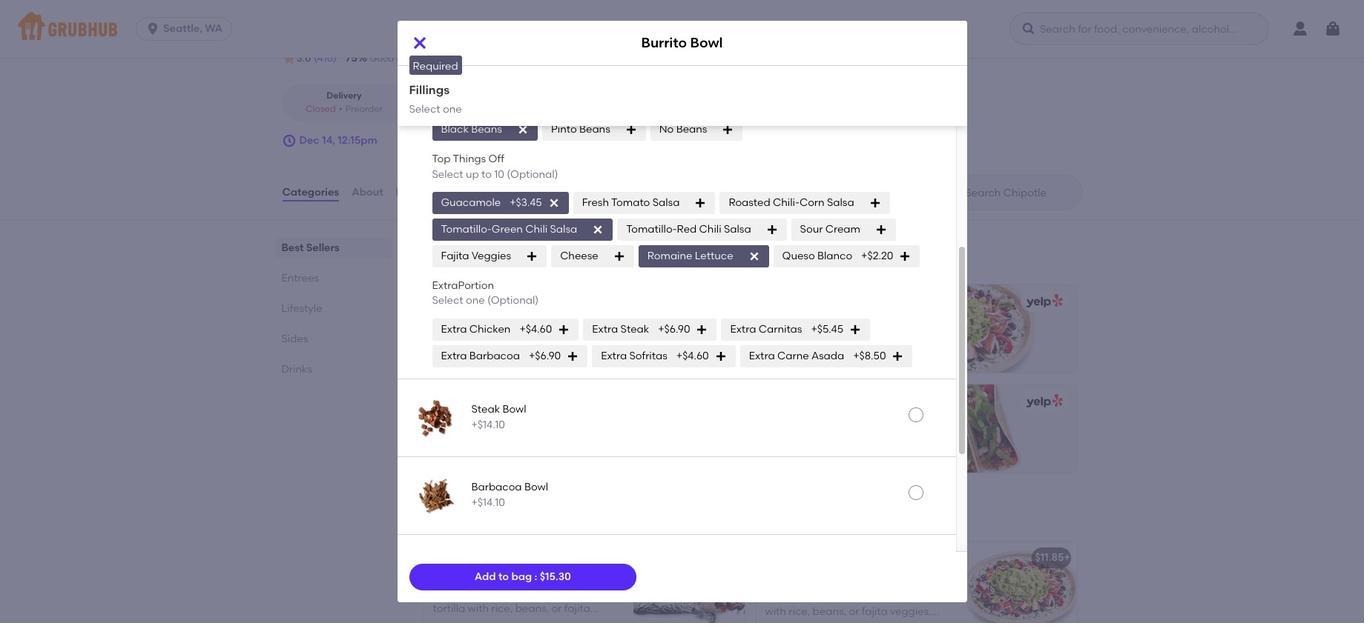 Task type: locate. For each thing, give the bounding box(es) containing it.
0 vertical spatial yelp image
[[1024, 295, 1064, 309]]

categories
[[282, 186, 339, 199]]

barbacoa down chips & queso blanco
[[472, 482, 522, 494]]

one down extraportion
[[466, 295, 485, 307]]

0 vertical spatial +$14.10
[[472, 419, 505, 432]]

+
[[863, 342, 869, 355], [1064, 552, 1071, 565]]

75
[[346, 52, 357, 65]]

bowl down chips & queso blanco
[[525, 482, 548, 494]]

extra for extra sofritas
[[601, 350, 627, 362]]

+ inside burrito bowl $11.85 +
[[863, 342, 869, 355]]

fresh
[[582, 197, 609, 209]]

chili down +$3.45
[[525, 223, 548, 236]]

bowl inside burrito bowl $11.85 +
[[871, 325, 896, 337]]

0 horizontal spatial queso
[[478, 425, 510, 438]]

+$14.10 for barbacoa
[[472, 497, 505, 509]]

pinto
[[551, 123, 577, 136]]

1 tomatillo- from the left
[[441, 223, 492, 236]]

rice up 'location'
[[432, 7, 454, 20]]

burrito for burrito
[[433, 552, 467, 565]]

+$4.60 right chicken
[[520, 323, 552, 336]]

0 vertical spatial entrees
[[282, 272, 319, 285]]

entrees up "lifestyle"
[[282, 272, 319, 285]]

asada
[[812, 350, 845, 362]]

0 vertical spatial $11.85
[[834, 342, 863, 355]]

1 horizontal spatial +
[[1064, 552, 1071, 565]]

0 horizontal spatial to
[[482, 168, 492, 181]]

sellers down 'categories' button on the top of page
[[306, 242, 340, 255]]

sellers for best sellers most ordered on grubhub
[[459, 238, 511, 257]]

0 vertical spatial barbacoa
[[470, 350, 520, 362]]

select
[[432, 22, 463, 35], [432, 95, 463, 108], [409, 103, 440, 115], [432, 168, 463, 181], [432, 295, 463, 307]]

tomatillo- down guacamole
[[441, 223, 492, 236]]

+$6.90 up sofritas
[[658, 323, 690, 336]]

0 vertical spatial steak
[[621, 323, 649, 336]]

svg image inside seattle, wa button
[[146, 22, 160, 36]]

+$14.10 inside steak bowl +$14.10
[[472, 419, 505, 432]]

bowl up chips & queso blanco
[[503, 404, 526, 417]]

extra
[[441, 323, 467, 336], [592, 323, 618, 336], [730, 323, 756, 336], [441, 350, 467, 362], [601, 350, 627, 362], [749, 350, 775, 362]]

(optional)
[[507, 168, 558, 181], [487, 295, 539, 307]]

select for beans
[[432, 95, 463, 108]]

1 vertical spatial (optional)
[[487, 295, 539, 307]]

rice right on
[[473, 50, 495, 63]]

with up and
[[765, 606, 786, 619]]

wa
[[205, 22, 223, 35]]

2 +$14.10 from the top
[[472, 497, 505, 509]]

svg image down fresh
[[592, 224, 604, 236]]

select down top on the left of the page
[[432, 168, 463, 181]]

&
[[467, 425, 475, 438]]

cream
[[826, 223, 861, 236]]

1 vertical spatial +$6.90
[[529, 350, 561, 362]]

no
[[648, 50, 663, 63], [659, 123, 674, 136]]

delivery closed • preorder
[[306, 91, 383, 114]]

0 vertical spatial or
[[937, 576, 947, 589]]

to left bag at the left bottom of the page
[[499, 571, 509, 584]]

1 horizontal spatial chili
[[699, 223, 722, 236]]

0 vertical spatial blanco
[[818, 250, 853, 263]]

one up black
[[443, 103, 462, 115]]

burrito inside "button"
[[433, 552, 467, 565]]

barbacoa down chicken
[[470, 350, 520, 362]]

or right meat
[[937, 576, 947, 589]]

entrees up carnitas bowl image
[[421, 508, 479, 526]]

no beans
[[659, 123, 707, 136]]

1 vertical spatial entrees
[[421, 508, 479, 526]]

select up black
[[432, 95, 463, 108]]

+$6.90
[[658, 323, 690, 336], [529, 350, 561, 362]]

0 horizontal spatial +$6.90
[[529, 350, 561, 362]]

beans for pinto beans
[[579, 123, 610, 136]]

blanco down sour cream
[[818, 250, 853, 263]]

select inside rice select one
[[432, 22, 463, 35]]

salsa up cheese at the left of page
[[550, 223, 577, 236]]

1 vertical spatial with
[[827, 621, 848, 624]]

best for best sellers most ordered on grubhub
[[421, 238, 455, 257]]

0 vertical spatial +$4.60
[[520, 323, 552, 336]]

chili-
[[773, 197, 800, 209]]

(optional) inside top things off select up to 10 (optional)
[[507, 168, 558, 181]]

lifestyle
[[282, 303, 322, 315]]

+$14.10 right chips
[[472, 419, 505, 432]]

1 horizontal spatial burrito
[[641, 34, 687, 52]]

yelp image
[[1024, 295, 1064, 309], [1024, 395, 1064, 409]]

sellers up the on
[[459, 238, 511, 257]]

1 horizontal spatial best
[[421, 238, 455, 257]]

0 vertical spatial +
[[863, 342, 869, 355]]

select inside top things off select up to 10 (optional)
[[432, 168, 463, 181]]

blanco right &
[[513, 425, 548, 438]]

salsa up cream
[[827, 197, 854, 209]]

one for beans
[[466, 95, 485, 108]]

best inside best sellers most ordered on grubhub
[[421, 238, 455, 257]]

barbacoa
[[470, 350, 520, 362], [472, 482, 522, 494]]

+$6.90 right extra barbacoa
[[529, 350, 561, 362]]

one up white rice
[[466, 22, 485, 35]]

1 horizontal spatial sellers
[[459, 238, 511, 257]]

bowl for barbacoa bowl +$14.10
[[525, 482, 548, 494]]

bowl for burrito bowl $11.85 +
[[871, 325, 896, 337]]

1 vertical spatial +
[[1064, 552, 1071, 565]]

1 vertical spatial +$14.10
[[472, 497, 505, 509]]

extra chicken
[[441, 323, 511, 336]]

bowl inside the barbacoa bowl +$14.10
[[525, 482, 548, 494]]

extra up the extra sofritas
[[592, 323, 618, 336]]

svg image
[[146, 22, 160, 36], [411, 34, 428, 52], [282, 134, 296, 148], [695, 197, 707, 209], [592, 224, 604, 236], [875, 224, 887, 236], [526, 251, 538, 263], [613, 251, 625, 263], [899, 251, 911, 263], [850, 324, 861, 336]]

1 vertical spatial barbacoa
[[472, 482, 522, 494]]

1 vertical spatial steak
[[472, 404, 500, 417]]

select down extraportion
[[432, 295, 463, 307]]

1 chili from the left
[[525, 223, 548, 236]]

sellers for best sellers
[[306, 242, 340, 255]]

one
[[466, 22, 485, 35], [466, 95, 485, 108], [443, 103, 462, 115], [466, 295, 485, 307]]

0 vertical spatial no
[[648, 50, 663, 63]]

queso right &
[[478, 425, 510, 438]]

+$4.60
[[520, 323, 552, 336], [677, 350, 709, 362]]

queso inside button
[[478, 425, 510, 438]]

1 horizontal spatial with
[[827, 621, 848, 624]]

0 vertical spatial with
[[765, 606, 786, 619]]

one inside beans select one
[[466, 95, 485, 108]]

1 vertical spatial burrito
[[834, 325, 869, 337]]

lettuce
[[695, 250, 733, 263]]

svg image up food
[[411, 34, 428, 52]]

main navigation navigation
[[0, 0, 1364, 58]]

1 vertical spatial yelp image
[[1024, 395, 1064, 409]]

steak inside steak bowl +$14.10
[[472, 404, 500, 417]]

option group
[[282, 84, 536, 122]]

red
[[677, 223, 697, 236]]

0 horizontal spatial +
[[863, 342, 869, 355]]

steak
[[621, 323, 649, 336], [472, 404, 500, 417]]

a
[[852, 591, 859, 604]]

0 vertical spatial burrito
[[641, 34, 687, 52]]

+$14.10 right barbacoa bowl image
[[472, 497, 505, 509]]

svg image down tomatillo-green chili salsa
[[526, 251, 538, 263]]

(optional) inside extraportion select one (optional)
[[487, 295, 539, 307]]

0 horizontal spatial best
[[282, 242, 304, 255]]

one up "black beans"
[[466, 95, 485, 108]]

tomatillo- for red
[[626, 223, 677, 236]]

select up white
[[432, 22, 463, 35]]

burrito inside burrito bowl $11.85 +
[[834, 325, 869, 337]]

0 horizontal spatial burrito
[[433, 552, 467, 565]]

extra barbacoa
[[441, 350, 520, 362]]

0 horizontal spatial with
[[765, 606, 786, 619]]

(optional) up chicken
[[487, 295, 539, 307]]

1 vertical spatial or
[[849, 606, 859, 619]]

one inside rice select one
[[466, 22, 485, 35]]

1 horizontal spatial tomatillo-
[[626, 223, 677, 236]]

0 vertical spatial to
[[482, 168, 492, 181]]

beans for black beans
[[471, 123, 502, 136]]

or
[[937, 576, 947, 589], [849, 606, 859, 619]]

rice for no rice
[[665, 50, 687, 63]]

select inside beans select one
[[432, 95, 463, 108]]

0 horizontal spatial $11.85
[[834, 342, 863, 355]]

rice up no beans
[[665, 50, 687, 63]]

0 vertical spatial +$6.90
[[658, 323, 690, 336]]

1 horizontal spatial entrees
[[421, 508, 479, 526]]

chili for red
[[699, 223, 722, 236]]

barbacoa inside the barbacoa bowl +$14.10
[[472, 482, 522, 494]]

rice
[[432, 7, 454, 20], [473, 50, 495, 63], [665, 50, 687, 63]]

2 yelp image from the top
[[1024, 395, 1064, 409]]

bowl up +$8.50
[[871, 325, 896, 337]]

meat
[[907, 576, 934, 589]]

extra carnitas
[[730, 323, 802, 336]]

good
[[370, 53, 394, 64]]

switch location button
[[380, 29, 459, 45]]

tomatillo- up the romaine at the top of page
[[626, 223, 677, 236]]

0 vertical spatial queso
[[782, 250, 815, 263]]

1 horizontal spatial $11.85
[[1035, 552, 1064, 565]]

steak up chips & queso blanco
[[472, 404, 500, 417]]

extra for extra carne asada
[[749, 350, 775, 362]]

add to bag : $15.30
[[475, 571, 571, 584]]

svg image left seattle,
[[146, 22, 160, 36]]

burrito bowl image
[[966, 543, 1077, 624]]

1 horizontal spatial +$4.60
[[677, 350, 709, 362]]

with down beans,
[[827, 621, 848, 624]]

+$4.60 right sofritas
[[677, 350, 709, 362]]

queso down 'sour'
[[782, 250, 815, 263]]

1 +$14.10 from the top
[[472, 419, 505, 432]]

no for no beans
[[659, 123, 674, 136]]

1 vertical spatial $11.85
[[1035, 552, 1064, 565]]

chili right red
[[699, 223, 722, 236]]

seattle, wa
[[163, 22, 223, 35]]

svg image right the +$2.20
[[899, 251, 911, 263]]

black beans
[[441, 123, 502, 136]]

0 horizontal spatial blanco
[[513, 425, 548, 438]]

1 horizontal spatial rice
[[473, 50, 495, 63]]

tomato
[[611, 197, 650, 209]]

2 vertical spatial burrito
[[433, 552, 467, 565]]

1 vertical spatial no
[[659, 123, 674, 136]]

choice
[[790, 576, 824, 589]]

steak bowl +$14.10
[[472, 404, 526, 432]]

svg image left dec
[[282, 134, 296, 148]]

steak bowl image
[[412, 394, 460, 442]]

2 tomatillo- from the left
[[626, 223, 677, 236]]

(optional) up +$3.45
[[507, 168, 558, 181]]

1 vertical spatial blanco
[[513, 425, 548, 438]]

1 horizontal spatial to
[[499, 571, 509, 584]]

one inside fillings select one
[[443, 103, 462, 115]]

0 horizontal spatial or
[[849, 606, 859, 619]]

no rice
[[648, 50, 687, 63]]

select inside fillings select one
[[409, 103, 440, 115]]

tomatillo- for green
[[441, 223, 492, 236]]

svg image up the +$2.20
[[875, 224, 887, 236]]

0 horizontal spatial +$4.60
[[520, 323, 552, 336]]

tomatillo-
[[441, 223, 492, 236], [626, 223, 677, 236]]

or up guac, at right
[[849, 606, 859, 619]]

bowl inside steak bowl +$14.10
[[503, 404, 526, 417]]

roasted
[[729, 197, 771, 209]]

best sellers
[[282, 242, 340, 255]]

bowl
[[908, 591, 932, 604]]

sellers
[[459, 238, 511, 257], [306, 242, 340, 255]]

extra left chicken
[[441, 323, 467, 336]]

extra down extra chicken
[[441, 350, 467, 362]]

10
[[494, 168, 504, 181]]

1 yelp image from the top
[[1024, 295, 1064, 309]]

best up most on the left of page
[[421, 238, 455, 257]]

bag
[[512, 571, 532, 584]]

select down fillings on the top of the page
[[409, 103, 440, 115]]

0 horizontal spatial chili
[[525, 223, 548, 236]]

steak up the extra sofritas
[[621, 323, 649, 336]]

delivery
[[327, 91, 362, 101]]

rice,
[[789, 606, 810, 619]]

1 vertical spatial +$4.60
[[677, 350, 709, 362]]

bowl right 'no rice' on the top
[[690, 34, 723, 52]]

extra down extra carnitas
[[749, 350, 775, 362]]

dec 14, 12:15pm
[[299, 134, 377, 147]]

0 horizontal spatial rice
[[432, 7, 454, 20]]

select inside extraportion select one (optional)
[[432, 295, 463, 307]]

1 horizontal spatial queso
[[782, 250, 815, 263]]

0 horizontal spatial steak
[[472, 404, 500, 417]]

bowl for burrito bowl
[[690, 34, 723, 52]]

0 vertical spatial (optional)
[[507, 168, 558, 181]]

search icon image
[[942, 184, 960, 202]]

3.6
[[296, 52, 311, 65]]

grilled
[[874, 576, 905, 589]]

extra left carnitas
[[730, 323, 756, 336]]

extra sofritas
[[601, 350, 668, 362]]

on
[[453, 53, 466, 64]]

one inside extraportion select one (optional)
[[466, 295, 485, 307]]

svg image
[[1324, 20, 1342, 38], [1022, 22, 1036, 36], [702, 51, 714, 63], [517, 124, 529, 136], [625, 124, 637, 136], [722, 124, 734, 136], [548, 197, 560, 209], [869, 197, 881, 209], [766, 224, 778, 236], [748, 251, 760, 263], [558, 324, 570, 336], [696, 324, 708, 336], [567, 351, 579, 363], [715, 351, 727, 363], [892, 351, 904, 363]]

seattle,
[[163, 22, 202, 35]]

fresh tomato salsa
[[582, 197, 680, 209]]

no for no rice
[[648, 50, 663, 63]]

+$14.10 inside the barbacoa bowl +$14.10
[[472, 497, 505, 509]]

+$2.20
[[861, 250, 894, 263]]

to left 10
[[482, 168, 492, 181]]

tomatillo-green chili salsa
[[441, 223, 577, 236]]

2 horizontal spatial burrito
[[834, 325, 869, 337]]

2 horizontal spatial rice
[[665, 50, 687, 63]]

1 vertical spatial queso
[[478, 425, 510, 438]]

salsa,
[[882, 621, 911, 624]]

0 horizontal spatial entrees
[[282, 272, 319, 285]]

best down 'categories' button on the top of page
[[282, 242, 304, 255]]

salsa down roasted
[[724, 223, 751, 236]]

0 horizontal spatial tomatillo-
[[441, 223, 492, 236]]

beans for no beans
[[676, 123, 707, 136]]

bowl
[[690, 34, 723, 52], [871, 325, 896, 337], [503, 404, 526, 417], [525, 482, 548, 494]]

2 chili from the left
[[699, 223, 722, 236]]

1 horizontal spatial +$6.90
[[658, 323, 690, 336]]

0 horizontal spatial sellers
[[306, 242, 340, 255]]

extra down the extra steak
[[601, 350, 627, 362]]

sellers inside best sellers most ordered on grubhub
[[459, 238, 511, 257]]

required
[[413, 60, 458, 73]]

svg image inside dec 14, 12:15pm "button"
[[282, 134, 296, 148]]

veggies,
[[890, 606, 932, 619]]



Task type: vqa. For each thing, say whether or not it's contained in the screenshot.
days
no



Task type: describe. For each thing, give the bounding box(es) containing it.
14,
[[322, 134, 335, 147]]

add
[[475, 571, 496, 584]]

burrito for burrito bowl
[[641, 34, 687, 52]]

black
[[441, 123, 469, 136]]

tomatillo-red chili salsa
[[626, 223, 751, 236]]

carnitas bowl image
[[412, 550, 460, 598]]

fajita
[[862, 606, 888, 619]]

12:15pm
[[338, 134, 377, 147]]

salsa for tomatillo-red chili salsa
[[724, 223, 751, 236]]

delicious
[[861, 591, 906, 604]]

1 horizontal spatial or
[[937, 576, 947, 589]]

time
[[469, 53, 488, 64]]

svg image up the tomatillo-red chili salsa
[[695, 197, 707, 209]]

chips & queso blanco button
[[424, 285, 811, 474]]

fillings select one
[[409, 83, 462, 115]]

extra for extra carnitas
[[730, 323, 756, 336]]

1 horizontal spatial steak
[[621, 323, 649, 336]]

rice for white rice
[[473, 50, 495, 63]]

guac,
[[851, 621, 880, 624]]

good food
[[370, 53, 416, 64]]

Search Chipotle search field
[[964, 186, 1078, 200]]

top things off select up to 10 (optional)
[[432, 153, 558, 181]]

burrito for burrito bowl $11.85 +
[[834, 325, 869, 337]]

extra for extra barbacoa
[[441, 350, 467, 362]]

ordered
[[448, 259, 488, 272]]

best for best sellers
[[282, 242, 304, 255]]

topped
[[788, 621, 825, 624]]

dec
[[299, 134, 320, 147]]

delivery
[[490, 53, 524, 64]]

+$8.50
[[853, 350, 886, 362]]

served
[[805, 591, 838, 604]]

salsa for tomatillo-green chili salsa
[[550, 223, 577, 236]]

your
[[765, 576, 787, 589]]

chicken
[[470, 323, 511, 336]]

white
[[441, 50, 470, 63]]

most
[[421, 259, 445, 272]]

sofritas
[[765, 591, 802, 604]]

reviews button
[[395, 166, 438, 220]]

one for fillings
[[443, 103, 462, 115]]

cheese
[[560, 250, 599, 263]]

carnitas
[[759, 323, 802, 336]]

+$3.45
[[510, 197, 542, 209]]

rice inside rice select one
[[432, 7, 454, 20]]

extra carne asada
[[749, 350, 845, 362]]

option group containing delivery closed • preorder
[[282, 84, 536, 122]]

+$6.90 for extra barbacoa
[[529, 350, 561, 362]]

corn
[[800, 197, 825, 209]]

burrito button
[[424, 543, 745, 624]]

fillings
[[409, 83, 450, 97]]

fajita veggies
[[441, 250, 511, 263]]

burrito bowl
[[641, 34, 723, 52]]

things
[[453, 153, 486, 166]]

switch location
[[381, 30, 458, 43]]

top
[[432, 153, 451, 166]]

star icon image
[[282, 51, 296, 66]]

fajita
[[441, 250, 469, 263]]

80
[[428, 52, 441, 65]]

dec 14, 12:15pm button
[[282, 128, 377, 154]]

one for rice
[[466, 22, 485, 35]]

best sellers most ordered on grubhub
[[421, 238, 551, 272]]

pinto beans
[[551, 123, 610, 136]]

categories button
[[282, 166, 340, 220]]

sour
[[800, 223, 823, 236]]

burrito image
[[633, 543, 745, 624]]

extra for extra steak
[[592, 323, 618, 336]]

one for extraportion
[[466, 295, 485, 307]]

extra steak
[[592, 323, 649, 336]]

extra for extra chicken
[[441, 323, 467, 336]]

:
[[535, 571, 537, 584]]

rice select one
[[432, 7, 485, 35]]

$11.85 inside burrito bowl $11.85 +
[[834, 342, 863, 355]]

about button
[[351, 166, 384, 220]]

+$4.60 for extra sofritas
[[677, 350, 709, 362]]

romaine
[[648, 250, 693, 263]]

white rice
[[441, 50, 495, 63]]

on time delivery
[[453, 53, 524, 64]]

1 horizontal spatial blanco
[[818, 250, 853, 263]]

carne
[[778, 350, 809, 362]]

svg image right cheese at the left of page
[[613, 251, 625, 263]]

off
[[489, 153, 504, 166]]

salsa for roasted chili-corn salsa
[[827, 197, 854, 209]]

green
[[492, 223, 523, 236]]

+$14.10 for steak
[[472, 419, 505, 432]]

grubhub
[[506, 259, 551, 272]]

extraportion
[[432, 280, 494, 292]]

sofritas
[[630, 350, 668, 362]]

beans inside beans select one
[[432, 80, 463, 93]]

+$5.45
[[811, 323, 844, 336]]

barbacoa bowl +$14.10
[[472, 482, 548, 509]]

salsa up red
[[653, 197, 680, 209]]

select for fillings
[[409, 103, 440, 115]]

chips & queso blanco
[[435, 425, 548, 438]]

barbacoa bowl image
[[412, 472, 460, 520]]

(416)
[[314, 52, 337, 65]]

guacamole
[[441, 197, 501, 209]]

and
[[765, 621, 785, 624]]

select for rice
[[432, 22, 463, 35]]

bowl for steak bowl +$14.10
[[503, 404, 526, 417]]

closed
[[306, 104, 336, 114]]

0.5
[[460, 104, 473, 114]]

veggies
[[472, 250, 511, 263]]

svg image right '+$5.45'
[[850, 324, 861, 336]]

switch
[[381, 30, 414, 43]]

chili for green
[[525, 223, 548, 236]]

beans,
[[813, 606, 847, 619]]

sides
[[282, 333, 308, 346]]

on
[[490, 259, 503, 272]]

blanco inside button
[[513, 425, 548, 438]]

select for extraportion
[[432, 295, 463, 307]]

drinks
[[282, 364, 312, 376]]

beans select one
[[432, 80, 485, 108]]

+$6.90 for extra steak
[[658, 323, 690, 336]]

to inside top things off select up to 10 (optional)
[[482, 168, 492, 181]]

of
[[826, 576, 836, 589]]

extraportion select one (optional)
[[432, 280, 539, 307]]

+$4.60 for extra chicken
[[520, 323, 552, 336]]

1 vertical spatial to
[[499, 571, 509, 584]]

in
[[841, 591, 849, 604]]

preorder
[[345, 104, 383, 114]]

romaine lettuce
[[648, 250, 733, 263]]

seattle, wa button
[[136, 17, 238, 41]]

up
[[466, 168, 479, 181]]



